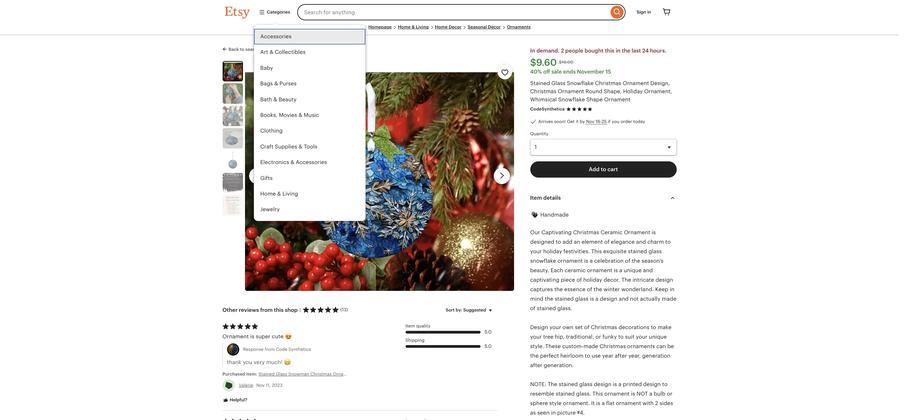 Task type: vqa. For each thing, say whether or not it's contained in the screenshot.
Response From Code Synthetica on the bottom left
yes



Task type: describe. For each thing, give the bounding box(es) containing it.
hip,
[[556, 334, 565, 340]]

sphere
[[531, 400, 548, 407]]

ornament.
[[564, 400, 590, 407]]

stained down essence
[[555, 296, 574, 302]]

codesynthetica link
[[531, 107, 565, 112]]

style
[[550, 400, 562, 407]]

by:
[[456, 308, 463, 313]]

seasonal decor link
[[468, 24, 501, 30]]

very
[[254, 359, 265, 366]]

of right essence
[[588, 286, 593, 293]]

of inside design your own set of christmas decorations to make your tree hip, traditional, or funky to suit your unique style. these custom-made christmas ornaments can be the perfect heirloom to use year after year, generation after generation.
[[585, 324, 590, 331]]

keep
[[656, 286, 669, 293]]

1 horizontal spatial this
[[605, 47, 615, 54]]

clothing
[[260, 128, 283, 134]]

gifts link
[[254, 171, 366, 186]]

handmade
[[541, 212, 569, 218]]

purchased item:
[[223, 372, 259, 377]]

menu bar containing homepage
[[225, 24, 675, 35]]

picture
[[558, 410, 576, 416]]

art & collectibles link
[[254, 45, 366, 60]]

note: the stained glass design is a printed design to resemble stained glass. this ornament is not a bulb or sphere style ornament. it is a flat ornament with 2 sides as seen in picture #4.
[[531, 381, 674, 416]]

& for the left home & living link
[[277, 191, 281, 197]]

christmas up funky
[[591, 324, 618, 331]]

to right back
[[240, 47, 245, 52]]

your up style.
[[531, 334, 542, 340]]

design down winter
[[600, 296, 618, 302]]

shape
[[587, 96, 603, 103]]

back to search results
[[229, 47, 275, 52]]

decor for home decor
[[449, 24, 462, 30]]

1 vertical spatial nov
[[257, 383, 265, 388]]

0 horizontal spatial accessories
[[260, 33, 292, 40]]

printed
[[624, 381, 642, 388]]

baby
[[260, 65, 273, 71]]

0 vertical spatial living
[[416, 24, 429, 30]]

1 vertical spatial from
[[265, 347, 275, 352]]

code
[[276, 347, 288, 352]]

design up bulb
[[644, 381, 661, 388]]

use
[[592, 353, 601, 359]]

ornament down shape,
[[605, 96, 631, 103]]

to left make
[[652, 324, 657, 331]]

in inside 'note: the stained glass design is a printed design to resemble stained glass. this ornament is not a bulb or sphere style ornament. it is a flat ornament with 2 sides as seen in picture #4.'
[[552, 410, 556, 416]]

0 vertical spatial from
[[260, 307, 273, 313]]

2 inside 'note: the stained glass design is a printed design to resemble stained glass. this ornament is not a bulb or sphere style ornament. it is a flat ornament with 2 sides as seen in picture #4.'
[[656, 400, 659, 407]]

designed
[[531, 239, 555, 245]]

celebration
[[595, 258, 624, 264]]

ornament inside our captivating christmas ceramic ornament is designed to add an element of elegance and charm to your holiday festivities. this exquisite stained glass snowflake ornament is a celebration of the season's beauty. each ceramic ornament is a unique and captivating piece of holiday decor. the intricate design captures the essence of the winter wonderland. keep in mind the stained glass is a design and not actually made of stained glass.
[[625, 229, 651, 236]]

valerie
[[239, 383, 253, 388]]

add to cart button
[[531, 161, 677, 178]]

ornament up the 'ceramic' on the bottom right
[[558, 258, 583, 264]]

tools
[[304, 143, 317, 150]]

sign
[[637, 9, 647, 15]]

funky
[[603, 334, 617, 340]]

electronics & accessories link
[[254, 155, 366, 171]]

arrives
[[539, 119, 554, 124]]

back to search results link
[[223, 45, 275, 53]]

note:
[[531, 381, 547, 388]]

glass. inside 'note: the stained glass design is a printed design to resemble stained glass. this ornament is not a bulb or sphere style ornament. it is a flat ornament with 2 sides as seen in picture #4.'
[[577, 391, 592, 397]]

stained up style
[[556, 391, 575, 397]]

reviews
[[239, 307, 259, 313]]

year,
[[629, 353, 641, 359]]

ornaments link
[[507, 24, 531, 30]]

exquisite
[[604, 248, 627, 255]]

1 vertical spatial accessories
[[296, 159, 327, 166]]

or inside design your own set of christmas decorations to make your tree hip, traditional, or funky to suit your unique style. these custom-made christmas ornaments can be the perfect heirloom to use year after year, generation after generation.
[[596, 334, 602, 340]]

11,
[[266, 383, 271, 388]]

sign in
[[637, 9, 652, 15]]

books, movies & music
[[260, 112, 319, 118]]

stained
[[531, 80, 551, 87]]

& for bath & beauty link
[[274, 96, 277, 103]]

the down captures
[[545, 296, 554, 302]]

make
[[658, 324, 672, 331]]

25
[[602, 119, 607, 124]]

resemble
[[531, 391, 555, 397]]

art
[[260, 49, 268, 55]]

the left the last
[[622, 47, 631, 54]]

stained glass snowflake christmas ornament design christmas image 3 image
[[223, 106, 243, 126]]

in inside button
[[648, 9, 652, 15]]

😁
[[284, 359, 291, 366]]

charm
[[648, 239, 665, 245]]

ornament down celebration
[[588, 267, 613, 274]]

christmas down funky
[[600, 343, 626, 350]]

categories button
[[254, 6, 296, 18]]

jewelry link
[[254, 202, 366, 218]]

mind
[[531, 296, 544, 302]]

traditional,
[[567, 334, 595, 340]]

decor.
[[604, 277, 621, 283]]

16-
[[596, 119, 602, 124]]

super
[[256, 334, 271, 340]]

valerie link
[[239, 383, 253, 388]]

& left the music
[[299, 112, 302, 118]]

purchased
[[223, 372, 245, 377]]

(13)
[[341, 307, 348, 312]]

0 horizontal spatial after
[[531, 362, 543, 369]]

0 vertical spatial you
[[612, 119, 620, 124]]

stained down elegance
[[629, 248, 648, 255]]

your up ornaments
[[637, 334, 648, 340]]

😍
[[285, 334, 292, 340]]

of down exquisite
[[626, 258, 631, 264]]

shape,
[[604, 88, 622, 95]]

sort by: suggested button
[[441, 303, 500, 317]]

people
[[566, 47, 584, 54]]

suggested
[[464, 308, 487, 313]]

1 vertical spatial snowflake
[[559, 96, 586, 103]]

unique inside design your own set of christmas decorations to make your tree hip, traditional, or funky to suit your unique style. these custom-made christmas ornaments can be the perfect heirloom to use year after year, generation after generation.
[[650, 334, 667, 340]]

sort
[[446, 308, 455, 313]]

banner containing accessories
[[213, 0, 687, 233]]

flat
[[607, 400, 615, 407]]

$9.60
[[531, 57, 557, 68]]

christmas inside our captivating christmas ceramic ornament is designed to add an element of elegance and charm to your holiday festivities. this exquisite stained glass snowflake ornament is a celebration of the season's beauty. each ceramic ornament is a unique and captivating piece of holiday decor. the intricate design captures the essence of the winter wonderland. keep in mind the stained glass is a design and not actually made of stained glass.
[[574, 229, 600, 236]]

home for the topmost home & living link
[[398, 24, 411, 30]]

if
[[608, 119, 611, 124]]

the inside our captivating christmas ceramic ornament is designed to add an element of elegance and charm to your holiday festivities. this exquisite stained glass snowflake ornament is a celebration of the season's beauty. each ceramic ornament is a unique and captivating piece of holiday decor. the intricate design captures the essence of the winter wonderland. keep in mind the stained glass is a design and not actually made of stained glass.
[[622, 277, 632, 283]]

1 horizontal spatial stained glass snowflake christmas ornament design christmas image 1 image
[[245, 61, 514, 291]]

synthetica
[[289, 347, 311, 352]]

shipping
[[406, 338, 425, 343]]

electronics
[[260, 159, 289, 166]]

made inside our captivating christmas ceramic ornament is designed to add an element of elegance and charm to your holiday festivities. this exquisite stained glass snowflake ornament is a celebration of the season's beauty. each ceramic ornament is a unique and captivating piece of holiday decor. the intricate design captures the essence of the winter wonderland. keep in mind the stained glass is a design and not actually made of stained glass.
[[662, 296, 677, 302]]

& for the electronics & accessories link
[[291, 159, 294, 166]]

home for the left home & living link
[[260, 191, 276, 197]]

bought
[[585, 47, 604, 54]]

snowflake
[[531, 258, 557, 264]]

hours.
[[651, 47, 667, 54]]

glass. inside our captivating christmas ceramic ornament is designed to add an element of elegance and charm to your holiday festivities. this exquisite stained glass snowflake ornament is a celebration of the season's beauty. each ceramic ornament is a unique and captivating piece of holiday decor. the intricate design captures the essence of the winter wonderland. keep in mind the stained glass is a design and not actually made of stained glass.
[[558, 305, 573, 312]]

item for item details
[[531, 195, 543, 201]]

glass inside 'note: the stained glass design is a printed design to resemble stained glass. this ornament is not a bulb or sphere style ornament. it is a flat ornament with 2 sides as seen in picture #4.'
[[580, 381, 593, 388]]

home for the home decor link
[[435, 24, 448, 30]]

in inside our captivating christmas ceramic ornament is designed to add an element of elegance and charm to your holiday festivities. this exquisite stained glass snowflake ornament is a celebration of the season's beauty. each ceramic ornament is a unique and captivating piece of holiday decor. the intricate design captures the essence of the winter wonderland. keep in mind the stained glass is a design and not actually made of stained glass.
[[670, 286, 675, 293]]

thank you very much! 😁
[[227, 359, 291, 366]]

the down the piece
[[555, 286, 563, 293]]

bath & beauty link
[[254, 92, 366, 108]]

add
[[563, 239, 573, 245]]

to left the use
[[586, 353, 591, 359]]

to left suit at the bottom
[[619, 334, 624, 340]]

thank
[[227, 359, 242, 366]]

home & living for the left home & living link
[[260, 191, 298, 197]]

results
[[261, 47, 275, 52]]

5.0 for item quality
[[485, 329, 492, 335]]

0 vertical spatial after
[[615, 353, 628, 359]]

soon! get
[[555, 119, 575, 124]]

ornaments
[[507, 24, 531, 30]]

your inside our captivating christmas ceramic ornament is designed to add an element of elegance and charm to your holiday festivities. this exquisite stained glass snowflake ornament is a celebration of the season's beauty. each ceramic ornament is a unique and captivating piece of holiday decor. the intricate design captures the essence of the winter wonderland. keep in mind the stained glass is a design and not actually made of stained glass.
[[531, 248, 542, 255]]

ceramic
[[601, 229, 623, 236]]

to left add
[[556, 239, 562, 245]]

the left winter
[[594, 286, 603, 293]]

supplies inside 'link'
[[297, 222, 319, 229]]



Task type: locate. For each thing, give the bounding box(es) containing it.
accessories link
[[254, 29, 366, 45]]

0 horizontal spatial home
[[260, 191, 276, 197]]

bags
[[260, 80, 273, 87]]

glass down essence
[[576, 296, 589, 302]]

item quality
[[406, 324, 431, 329]]

this right bought
[[605, 47, 615, 54]]

1 decor from the left
[[449, 24, 462, 30]]

$9.60 $16.00
[[531, 57, 574, 68]]

0 horizontal spatial 2
[[561, 47, 565, 54]]

0 vertical spatial 2
[[561, 47, 565, 54]]

order
[[621, 119, 633, 124]]

electronics & accessories
[[260, 159, 327, 166]]

unique up intricate
[[624, 267, 642, 274]]

is
[[652, 229, 656, 236], [585, 258, 589, 264], [614, 267, 618, 274], [590, 296, 595, 302], [250, 334, 255, 340], [614, 381, 618, 388], [632, 391, 636, 397], [597, 400, 601, 407]]

whimsical
[[531, 96, 557, 103]]

and left not
[[619, 296, 629, 302]]

& down craft supplies & tools
[[291, 159, 294, 166]]

after down perfect
[[531, 362, 543, 369]]

1 vertical spatial made
[[584, 343, 599, 350]]

supplies up electronics & accessories
[[275, 143, 297, 150]]

0 vertical spatial glass
[[649, 248, 662, 255]]

craft supplies & tools link
[[254, 139, 366, 155]]

0 vertical spatial unique
[[624, 267, 642, 274]]

seen
[[538, 410, 550, 416]]

accessories down craft supplies & tools link
[[296, 159, 327, 166]]

home & living inside menu bar
[[398, 24, 429, 30]]

the left season's
[[632, 258, 641, 264]]

decorations
[[619, 324, 650, 331]]

it
[[576, 119, 579, 124]]

1 vertical spatial 5.0
[[485, 344, 492, 349]]

40% off sale ends november 15
[[531, 69, 612, 75]]

0 vertical spatial snowflake
[[567, 80, 594, 87]]

and left charm
[[637, 239, 647, 245]]

stained glass snowflake christmas ornament design christmas image 6 image
[[223, 173, 243, 193]]

after
[[615, 353, 628, 359], [531, 362, 543, 369]]

0 vertical spatial home & living
[[398, 24, 429, 30]]

& left tools
[[299, 143, 303, 150]]

made down the keep
[[662, 296, 677, 302]]

design your own set of christmas decorations to make your tree hip, traditional, or funky to suit your unique style. these custom-made christmas ornaments can be the perfect heirloom to use year after year, generation after generation.
[[531, 324, 675, 369]]

0 vertical spatial and
[[637, 239, 647, 245]]

our
[[531, 229, 541, 236]]

ornament up holiday
[[623, 80, 650, 87]]

own
[[563, 324, 574, 331]]

1 horizontal spatial home
[[398, 24, 411, 30]]

supplies down jewelry link
[[297, 222, 319, 229]]

stained glass snowflake christmas ornament design, christmas ornament round shape, holiday ornament, whimsical snowflake shape ornament
[[531, 80, 673, 103]]

0 vertical spatial 5.0
[[485, 329, 492, 335]]

back
[[229, 47, 239, 52]]

in right sign
[[648, 9, 652, 15]]

& left party
[[277, 222, 281, 229]]

1 5.0 from the top
[[485, 329, 492, 335]]

1 horizontal spatial glass.
[[577, 391, 592, 397]]

captivating
[[542, 229, 572, 236]]

ornament up response
[[223, 334, 249, 340]]

0 horizontal spatial made
[[584, 343, 599, 350]]

intricate
[[633, 277, 655, 283]]

sort by: suggested
[[446, 308, 487, 313]]

1 vertical spatial glass
[[576, 296, 589, 302]]

1 horizontal spatial 2
[[656, 400, 659, 407]]

1 horizontal spatial or
[[668, 391, 673, 397]]

the inside design your own set of christmas decorations to make your tree hip, traditional, or funky to suit your unique style. these custom-made christmas ornaments can be the perfect heirloom to use year after year, generation after generation.
[[531, 353, 539, 359]]

nov
[[587, 119, 595, 124], [257, 383, 265, 388]]

you left "very"
[[243, 359, 253, 366]]

in
[[648, 9, 652, 15], [616, 47, 621, 54], [670, 286, 675, 293], [552, 410, 556, 416]]

1 vertical spatial home & living
[[260, 191, 298, 197]]

40%
[[531, 69, 542, 75]]

nov left 11,
[[257, 383, 265, 388]]

helpful? button
[[218, 394, 253, 407]]

1 horizontal spatial decor
[[488, 24, 501, 30]]

this down element
[[592, 248, 602, 255]]

glass. up own
[[558, 305, 573, 312]]

holiday
[[624, 88, 643, 95]]

arrives soon! get it by nov 16-25 if you order today
[[539, 119, 646, 124]]

beauty
[[279, 96, 297, 103]]

gifts
[[260, 175, 273, 181]]

Search for anything text field
[[298, 4, 609, 20]]

set
[[576, 324, 583, 331]]

homepage link
[[369, 24, 392, 30]]

november
[[578, 69, 605, 75]]

decor for seasonal decor
[[488, 24, 501, 30]]

after right year
[[615, 353, 628, 359]]

your down designed on the right
[[531, 248, 542, 255]]

the up resemble
[[548, 381, 558, 388]]

made up the use
[[584, 343, 599, 350]]

0 vertical spatial home & living link
[[398, 24, 429, 30]]

categories
[[267, 9, 290, 15]]

stained glass snowflake christmas ornament design christmas image 4 image
[[223, 128, 243, 148]]

menu
[[254, 24, 366, 233]]

0 horizontal spatial nov
[[257, 383, 265, 388]]

0 horizontal spatial item
[[406, 324, 415, 329]]

item inside dropdown button
[[531, 195, 543, 201]]

item for item quality
[[406, 324, 415, 329]]

stained down mind
[[537, 305, 557, 312]]

of down mind
[[531, 305, 536, 312]]

1 horizontal spatial accessories
[[296, 159, 327, 166]]

suit
[[626, 334, 635, 340]]

& right the art
[[270, 49, 273, 55]]

home
[[398, 24, 411, 30], [435, 24, 448, 30], [260, 191, 276, 197]]

2 horizontal spatial home
[[435, 24, 448, 30]]

0 horizontal spatial home & living link
[[254, 186, 366, 202]]

christmas up element
[[574, 229, 600, 236]]

essence
[[565, 286, 586, 293]]

paper & party supplies
[[260, 222, 319, 229]]

2 vertical spatial glass
[[580, 381, 593, 388]]

home right homepage link
[[398, 24, 411, 30]]

1 horizontal spatial living
[[416, 24, 429, 30]]

craft supplies & tools
[[260, 143, 317, 150]]

books,
[[260, 112, 278, 118]]

1 vertical spatial glass.
[[577, 391, 592, 397]]

the down style.
[[531, 353, 539, 359]]

clothing link
[[254, 123, 366, 139]]

stained glass snowflake christmas ornament design christmas image 2 image
[[223, 83, 243, 104]]

& inside menu bar
[[412, 24, 415, 30]]

& inside 'link'
[[277, 222, 281, 229]]

decor right seasonal
[[488, 24, 501, 30]]

sides
[[660, 400, 674, 407]]

in left the last
[[616, 47, 621, 54]]

stained up the 'ornament.'
[[559, 381, 578, 388]]

off
[[544, 69, 551, 75]]

paper
[[260, 222, 275, 229]]

item left quality
[[406, 324, 415, 329]]

design up flat at the right of the page
[[595, 381, 612, 388]]

0 vertical spatial accessories
[[260, 33, 292, 40]]

round
[[586, 88, 603, 95]]

banner
[[213, 0, 687, 233]]

with
[[643, 400, 654, 407]]

0 horizontal spatial holiday
[[544, 248, 563, 255]]

home & living for the topmost home & living link
[[398, 24, 429, 30]]

ornament up flat at the right of the page
[[605, 391, 630, 397]]

home & living up jewelry
[[260, 191, 298, 197]]

& up jewelry
[[277, 191, 281, 197]]

design up the keep
[[656, 277, 674, 283]]

to up bulb
[[663, 381, 668, 388]]

this inside our captivating christmas ceramic ornament is designed to add an element of elegance and charm to your holiday festivities. this exquisite stained glass snowflake ornament is a celebration of the season's beauty. each ceramic ornament is a unique and captivating piece of holiday decor. the intricate design captures the essence of the winter wonderland. keep in mind the stained glass is a design and not actually made of stained glass.
[[592, 248, 602, 255]]

in down style
[[552, 410, 556, 416]]

1 vertical spatial you
[[243, 359, 253, 366]]

to right charm
[[666, 239, 671, 245]]

this left shop
[[274, 307, 284, 313]]

glass
[[552, 80, 566, 87]]

of right set
[[585, 324, 590, 331]]

of down ceramic
[[605, 239, 610, 245]]

our captivating christmas ceramic ornament is designed to add an element of elegance and charm to your holiday festivities. this exquisite stained glass snowflake ornament is a celebration of the season's beauty. each ceramic ornament is a unique and captivating piece of holiday decor. the intricate design captures the essence of the winter wonderland. keep in mind the stained glass is a design and not actually made of stained glass.
[[531, 229, 677, 312]]

to inside 'note: the stained glass design is a printed design to resemble stained glass. this ornament is not a bulb or sphere style ornament. it is a flat ornament with 2 sides as seen in picture #4.'
[[663, 381, 668, 388]]

from left code
[[265, 347, 275, 352]]

glass down charm
[[649, 248, 662, 255]]

paper & party supplies link
[[254, 218, 366, 233]]

codesynthetica
[[531, 107, 565, 112]]

you right the if on the top right of page
[[612, 119, 620, 124]]

1 horizontal spatial nov
[[587, 119, 595, 124]]

1 vertical spatial the
[[548, 381, 558, 388]]

0 vertical spatial item
[[531, 195, 543, 201]]

ornament up elegance
[[625, 229, 651, 236]]

1 vertical spatial home & living link
[[254, 186, 366, 202]]

generation.
[[544, 362, 574, 369]]

1 vertical spatial item
[[406, 324, 415, 329]]

0 horizontal spatial decor
[[449, 24, 462, 30]]

0 vertical spatial supplies
[[275, 143, 297, 150]]

0 vertical spatial this
[[592, 248, 602, 255]]

menu bar
[[225, 24, 675, 35]]

or inside 'note: the stained glass design is a printed design to resemble stained glass. this ornament is not a bulb or sphere style ornament. it is a flat ornament with 2 sides as seen in picture #4.'
[[668, 391, 673, 397]]

2 decor from the left
[[488, 24, 501, 30]]

1 horizontal spatial after
[[615, 353, 628, 359]]

captures
[[531, 286, 554, 293]]

or
[[596, 334, 602, 340], [668, 391, 673, 397]]

home & living right homepage link
[[398, 24, 429, 30]]

None search field
[[298, 4, 626, 20]]

& right bath
[[274, 96, 277, 103]]

actually
[[641, 296, 661, 302]]

1 vertical spatial holiday
[[584, 277, 603, 283]]

this inside 'note: the stained glass design is a printed design to resemble stained glass. this ornament is not a bulb or sphere style ornament. it is a flat ornament with 2 sides as seen in picture #4.'
[[593, 391, 604, 397]]

holiday left decor.
[[584, 277, 603, 283]]

living
[[416, 24, 429, 30], [283, 191, 298, 197]]

1 horizontal spatial holiday
[[584, 277, 603, 283]]

0 horizontal spatial or
[[596, 334, 602, 340]]

your up hip,
[[550, 324, 562, 331]]

0 vertical spatial this
[[605, 47, 615, 54]]

generation
[[643, 353, 671, 359]]

& for the topmost home & living link
[[412, 24, 415, 30]]

christmas up whimsical in the top of the page
[[531, 88, 557, 95]]

0 horizontal spatial home & living
[[260, 191, 298, 197]]

1 vertical spatial unique
[[650, 334, 667, 340]]

quantity
[[531, 131, 549, 136]]

0 horizontal spatial stained glass snowflake christmas ornament design christmas image 1 image
[[223, 62, 242, 81]]

0 vertical spatial made
[[662, 296, 677, 302]]

cart
[[608, 166, 619, 173]]

or left funky
[[596, 334, 602, 340]]

home decor link
[[435, 24, 462, 30]]

quality
[[417, 324, 431, 329]]

last
[[632, 47, 642, 54]]

today
[[634, 119, 646, 124]]

0 vertical spatial or
[[596, 334, 602, 340]]

stained glass snowflake christmas ornament design christmas image 1 image
[[245, 61, 514, 291], [223, 62, 242, 81]]

and down season's
[[644, 267, 654, 274]]

1 vertical spatial this
[[274, 307, 284, 313]]

stained glass snowflake christmas ornament design christmas image 5 image
[[223, 150, 243, 171]]

christmas
[[596, 80, 622, 87], [531, 88, 557, 95], [574, 229, 600, 236], [591, 324, 618, 331], [600, 343, 626, 350]]

stained glass snowflake christmas ornament design christmas image 7 image
[[223, 195, 243, 216]]

0 horizontal spatial living
[[283, 191, 298, 197]]

0 vertical spatial the
[[622, 277, 632, 283]]

from right reviews
[[260, 307, 273, 313]]

0 vertical spatial holiday
[[544, 248, 563, 255]]

1 vertical spatial after
[[531, 362, 543, 369]]

christmas up shape,
[[596, 80, 622, 87]]

unique inside our captivating christmas ceramic ornament is designed to add an element of elegance and charm to your holiday festivities. this exquisite stained glass snowflake ornament is a celebration of the season's beauty. each ceramic ornament is a unique and captivating piece of holiday decor. the intricate design captures the essence of the winter wonderland. keep in mind the stained glass is a design and not actually made of stained glass.
[[624, 267, 642, 274]]

1 vertical spatial this
[[593, 391, 604, 397]]

design
[[656, 277, 674, 283], [600, 296, 618, 302], [595, 381, 612, 388], [644, 381, 661, 388]]

craft
[[260, 143, 273, 150]]

the inside 'note: the stained glass design is a printed design to resemble stained glass. this ornament is not a bulb or sphere style ornament. it is a flat ornament with 2 sides as seen in picture #4.'
[[548, 381, 558, 388]]

glass
[[649, 248, 662, 255], [576, 296, 589, 302], [580, 381, 593, 388]]

1 vertical spatial and
[[644, 267, 654, 274]]

snowflake down 40% off sale ends november 15
[[567, 80, 594, 87]]

0 horizontal spatial glass.
[[558, 305, 573, 312]]

holiday up snowflake
[[544, 248, 563, 255]]

menu containing accessories
[[254, 24, 366, 233]]

item:
[[247, 372, 258, 377]]

elegance
[[612, 239, 635, 245]]

1 horizontal spatial the
[[622, 277, 632, 283]]

purses
[[280, 80, 297, 87]]

0 horizontal spatial you
[[243, 359, 253, 366]]

ornament down not
[[617, 400, 642, 407]]

1 vertical spatial living
[[283, 191, 298, 197]]

1 vertical spatial supplies
[[297, 222, 319, 229]]

to inside button
[[601, 166, 607, 173]]

a
[[590, 258, 593, 264], [620, 267, 623, 274], [596, 296, 599, 302], [619, 381, 622, 388], [650, 391, 653, 397], [602, 400, 605, 407]]

much!
[[266, 359, 283, 366]]

nov right by
[[587, 119, 595, 124]]

item left details
[[531, 195, 543, 201]]

made inside design your own set of christmas decorations to make your tree hip, traditional, or funky to suit your unique style. these custom-made christmas ornaments can be the perfect heirloom to use year after year, generation after generation.
[[584, 343, 599, 350]]

decor down search for anything text field
[[449, 24, 462, 30]]

custom-
[[563, 343, 584, 350]]

living down 'gifts' link
[[283, 191, 298, 197]]

home & living link right homepage link
[[398, 24, 429, 30]]

1 horizontal spatial home & living
[[398, 24, 429, 30]]

0 vertical spatial glass.
[[558, 305, 573, 312]]

0 vertical spatial nov
[[587, 119, 595, 124]]

0 horizontal spatial the
[[548, 381, 558, 388]]

home & living link up paper & party supplies 'link'
[[254, 186, 366, 202]]

snowflake down "glass"
[[559, 96, 586, 103]]

ornament
[[558, 258, 583, 264], [588, 267, 613, 274], [605, 391, 630, 397], [617, 400, 642, 407]]

glass. up the 'ornament.'
[[577, 391, 592, 397]]

& for paper & party supplies 'link'
[[277, 222, 281, 229]]

5.0 for shipping
[[485, 344, 492, 349]]

or right bulb
[[668, 391, 673, 397]]

response from code synthetica
[[243, 347, 311, 352]]

1 vertical spatial or
[[668, 391, 673, 397]]

0 horizontal spatial this
[[274, 307, 284, 313]]

0 horizontal spatial unique
[[624, 267, 642, 274]]

2 left people
[[561, 47, 565, 54]]

1 horizontal spatial made
[[662, 296, 677, 302]]

living left the home decor link
[[416, 24, 429, 30]]

2 vertical spatial and
[[619, 296, 629, 302]]

1 horizontal spatial item
[[531, 195, 543, 201]]

of down the 'ceramic' on the bottom right
[[577, 277, 582, 283]]

1 vertical spatial 2
[[656, 400, 659, 407]]

party
[[282, 222, 295, 229]]

#4.
[[578, 410, 585, 416]]

1 horizontal spatial unique
[[650, 334, 667, 340]]

menu inside banner
[[254, 24, 366, 233]]

& for the art & collectibles link
[[270, 49, 273, 55]]

bath & beauty
[[260, 96, 297, 103]]

2 right "with"
[[656, 400, 659, 407]]

& right homepage link
[[412, 24, 415, 30]]

bags & purses
[[260, 80, 297, 87]]

ornament down "glass"
[[558, 88, 585, 95]]

& for bags & purses link at the left top of page
[[274, 80, 278, 87]]

1 horizontal spatial home & living link
[[398, 24, 429, 30]]

& right bags
[[274, 80, 278, 87]]

home & living link
[[398, 24, 429, 30], [254, 186, 366, 202]]

this up it
[[593, 391, 604, 397]]

heirloom
[[561, 353, 584, 359]]

jewelry
[[260, 206, 280, 213]]

this
[[605, 47, 615, 54], [274, 307, 284, 313]]

2 5.0 from the top
[[485, 344, 492, 349]]

add to cart
[[589, 166, 619, 173]]

1 horizontal spatial you
[[612, 119, 620, 124]]



